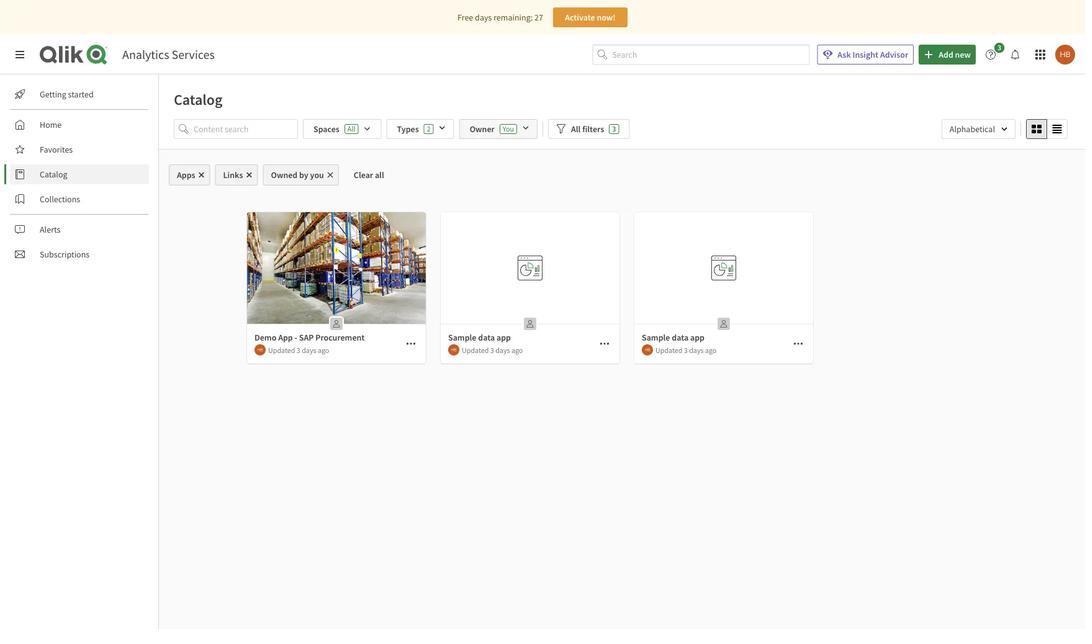 Task type: describe. For each thing, give the bounding box(es) containing it.
services
[[172, 47, 215, 62]]

you
[[503, 124, 514, 134]]

advisor
[[881, 49, 909, 60]]

links button
[[215, 165, 258, 186]]

app for 2nd "personal" element from right
[[497, 332, 511, 343]]

filters region
[[159, 117, 1086, 149]]

getting started
[[40, 89, 94, 100]]

more actions image for 3rd "personal" element from right
[[406, 339, 416, 349]]

activate now!
[[565, 12, 616, 23]]

updated 3 days ago for third "personal" element from the left
[[656, 346, 717, 355]]

sample for 2nd "personal" element from right's howard brown image
[[448, 332, 477, 343]]

add new
[[939, 49, 971, 60]]

ask insight advisor button
[[818, 45, 914, 65]]

app for third "personal" element from the left
[[691, 332, 705, 343]]

demo
[[255, 332, 277, 343]]

howard brown element for 3rd "personal" element from right
[[255, 345, 266, 356]]

subscriptions
[[40, 249, 90, 260]]

sample for third "personal" element from the left howard brown image
[[642, 332, 670, 343]]

sample data app for 2nd "personal" element from right
[[448, 332, 511, 343]]

procurement
[[316, 332, 365, 343]]

2
[[427, 124, 431, 134]]

all for all filters
[[571, 124, 581, 135]]

owned by you
[[271, 170, 324, 181]]

updated 3 days ago for 3rd "personal" element from right
[[268, 346, 329, 355]]

switch view group
[[1027, 119, 1068, 139]]

now!
[[597, 12, 616, 23]]

2 personal element from the left
[[521, 314, 540, 334]]

1 vertical spatial howard brown image
[[255, 345, 266, 356]]

3 for third "personal" element from the left
[[684, 346, 688, 355]]

howard brown element for 2nd "personal" element from right
[[448, 345, 460, 356]]

all for all
[[348, 124, 356, 134]]

more actions image for 2nd "personal" element from right
[[600, 339, 610, 349]]

catalog inside 'link'
[[40, 169, 67, 180]]

add new button
[[919, 45, 976, 65]]

subscriptions link
[[10, 245, 149, 265]]

add
[[939, 49, 954, 60]]

clear
[[354, 170, 373, 181]]

3 inside dropdown button
[[998, 43, 1002, 52]]

free
[[458, 12, 474, 23]]

27
[[535, 12, 543, 23]]

-
[[295, 332, 298, 343]]

sample data app for third "personal" element from the left
[[642, 332, 705, 343]]

clear all
[[354, 170, 384, 181]]



Task type: locate. For each thing, give the bounding box(es) containing it.
data for third "personal" element from the left howard brown image
[[672, 332, 689, 343]]

3 button
[[981, 43, 1009, 65]]

all right spaces
[[348, 124, 356, 134]]

1 howard brown image from the left
[[448, 345, 460, 356]]

getting started link
[[10, 84, 149, 104]]

catalog
[[174, 90, 223, 109], [40, 169, 67, 180]]

1 updated 3 days ago from the left
[[268, 346, 329, 355]]

qlik sense app image
[[247, 212, 426, 324]]

activate now! link
[[553, 7, 628, 27]]

1 horizontal spatial howard brown element
[[448, 345, 460, 356]]

1 horizontal spatial app
[[691, 332, 705, 343]]

ago
[[318, 346, 329, 355], [512, 346, 523, 355], [706, 346, 717, 355]]

howard brown element
[[255, 345, 266, 356], [448, 345, 460, 356], [642, 345, 653, 356]]

sample
[[448, 332, 477, 343], [642, 332, 670, 343]]

2 updated 3 days ago from the left
[[462, 346, 523, 355]]

spaces
[[314, 124, 340, 135]]

1 sample from the left
[[448, 332, 477, 343]]

howard brown element for third "personal" element from the left
[[642, 345, 653, 356]]

owned by you button
[[263, 165, 339, 186]]

0 horizontal spatial catalog
[[40, 169, 67, 180]]

alerts
[[40, 224, 61, 235]]

types
[[397, 124, 419, 135]]

apps button
[[169, 165, 210, 186]]

clear all button
[[344, 165, 394, 186]]

2 sample from the left
[[642, 332, 670, 343]]

3 ago from the left
[[706, 346, 717, 355]]

catalog down the services at the left top
[[174, 90, 223, 109]]

3 more actions image from the left
[[794, 339, 804, 349]]

you
[[310, 170, 324, 181]]

1 data from the left
[[478, 332, 495, 343]]

1 ago from the left
[[318, 346, 329, 355]]

1 horizontal spatial personal element
[[521, 314, 540, 334]]

Search text field
[[613, 45, 810, 65]]

app
[[497, 332, 511, 343], [691, 332, 705, 343]]

2 horizontal spatial more actions image
[[794, 339, 804, 349]]

catalog link
[[10, 165, 149, 184]]

howard brown image for 2nd "personal" element from right
[[448, 345, 460, 356]]

personal element
[[327, 314, 347, 334], [521, 314, 540, 334], [714, 314, 734, 334]]

1 horizontal spatial catalog
[[174, 90, 223, 109]]

links
[[223, 170, 243, 181]]

0 horizontal spatial howard brown image
[[448, 345, 460, 356]]

more actions image
[[406, 339, 416, 349], [600, 339, 610, 349], [794, 339, 804, 349]]

searchbar element
[[593, 45, 810, 65]]

1 horizontal spatial more actions image
[[600, 339, 610, 349]]

1 horizontal spatial sample
[[642, 332, 670, 343]]

analytics services
[[122, 47, 215, 62]]

free days remaining: 27
[[458, 12, 543, 23]]

howard brown image
[[448, 345, 460, 356], [642, 345, 653, 356]]

0 horizontal spatial personal element
[[327, 314, 347, 334]]

2 updated from the left
[[462, 346, 489, 355]]

0 horizontal spatial ago
[[318, 346, 329, 355]]

1 horizontal spatial ago
[[512, 346, 523, 355]]

updated for howard brown "element" associated with 3rd "personal" element from right
[[268, 346, 295, 355]]

owned
[[271, 170, 298, 181]]

sample data app
[[448, 332, 511, 343], [642, 332, 705, 343]]

0 vertical spatial catalog
[[174, 90, 223, 109]]

alerts link
[[10, 220, 149, 240]]

2 howard brown element from the left
[[448, 345, 460, 356]]

0 horizontal spatial updated
[[268, 346, 295, 355]]

1 howard brown element from the left
[[255, 345, 266, 356]]

3 updated from the left
[[656, 346, 683, 355]]

more actions image for third "personal" element from the left
[[794, 339, 804, 349]]

2 horizontal spatial ago
[[706, 346, 717, 355]]

insight
[[853, 49, 879, 60]]

2 more actions image from the left
[[600, 339, 610, 349]]

3
[[998, 43, 1002, 52], [613, 124, 616, 134], [297, 346, 301, 355], [491, 346, 494, 355], [684, 346, 688, 355]]

1 horizontal spatial howard brown image
[[1056, 45, 1076, 65]]

close sidebar menu image
[[15, 50, 25, 60]]

favorites
[[40, 144, 73, 155]]

2 horizontal spatial personal element
[[714, 314, 734, 334]]

0 horizontal spatial howard brown element
[[255, 345, 266, 356]]

1 horizontal spatial updated
[[462, 346, 489, 355]]

0 horizontal spatial updated 3 days ago
[[268, 346, 329, 355]]

1 horizontal spatial all
[[571, 124, 581, 135]]

2 sample data app from the left
[[642, 332, 705, 343]]

analytics services element
[[122, 47, 215, 62]]

all
[[375, 170, 384, 181]]

1 more actions image from the left
[[406, 339, 416, 349]]

0 horizontal spatial all
[[348, 124, 356, 134]]

1 personal element from the left
[[327, 314, 347, 334]]

2 data from the left
[[672, 332, 689, 343]]

app
[[278, 332, 293, 343]]

navigation pane element
[[0, 80, 158, 270]]

2 howard brown image from the left
[[642, 345, 653, 356]]

all
[[571, 124, 581, 135], [348, 124, 356, 134]]

1 horizontal spatial sample data app
[[642, 332, 705, 343]]

by
[[299, 170, 309, 181]]

3 howard brown element from the left
[[642, 345, 653, 356]]

updated for 2nd "personal" element from right's howard brown "element"
[[462, 346, 489, 355]]

2 ago from the left
[[512, 346, 523, 355]]

all left filters
[[571, 124, 581, 135]]

demo app - sap procurement
[[255, 332, 365, 343]]

1 app from the left
[[497, 332, 511, 343]]

1 horizontal spatial howard brown image
[[642, 345, 653, 356]]

apps
[[177, 170, 195, 181]]

home link
[[10, 115, 149, 135]]

home
[[40, 119, 62, 130]]

3 inside filters region
[[613, 124, 616, 134]]

remaining:
[[494, 12, 533, 23]]

0 horizontal spatial app
[[497, 332, 511, 343]]

0 horizontal spatial sample
[[448, 332, 477, 343]]

Content search text field
[[194, 119, 298, 139]]

2 horizontal spatial howard brown element
[[642, 345, 653, 356]]

owner
[[470, 124, 495, 135]]

ask insight advisor
[[838, 49, 909, 60]]

0 vertical spatial howard brown image
[[1056, 45, 1076, 65]]

updated for howard brown "element" related to third "personal" element from the left
[[656, 346, 683, 355]]

collections
[[40, 194, 80, 205]]

2 horizontal spatial updated 3 days ago
[[656, 346, 717, 355]]

1 updated from the left
[[268, 346, 295, 355]]

0 horizontal spatial howard brown image
[[255, 345, 266, 356]]

ago for 2nd "personal" element from right
[[512, 346, 523, 355]]

1 horizontal spatial data
[[672, 332, 689, 343]]

favorites link
[[10, 140, 149, 160]]

ago for 3rd "personal" element from right
[[318, 346, 329, 355]]

new
[[956, 49, 971, 60]]

data
[[478, 332, 495, 343], [672, 332, 689, 343]]

catalog down favorites on the top left of the page
[[40, 169, 67, 180]]

data for 2nd "personal" element from right's howard brown image
[[478, 332, 495, 343]]

getting
[[40, 89, 66, 100]]

3 for 3rd "personal" element from right
[[297, 346, 301, 355]]

3 updated 3 days ago from the left
[[656, 346, 717, 355]]

1 sample data app from the left
[[448, 332, 511, 343]]

howard brown image
[[1056, 45, 1076, 65], [255, 345, 266, 356]]

updated
[[268, 346, 295, 355], [462, 346, 489, 355], [656, 346, 683, 355]]

alphabetical
[[950, 124, 996, 135]]

ago for third "personal" element from the left
[[706, 346, 717, 355]]

2 horizontal spatial updated
[[656, 346, 683, 355]]

3 personal element from the left
[[714, 314, 734, 334]]

3 for 2nd "personal" element from right
[[491, 346, 494, 355]]

updated 3 days ago for 2nd "personal" element from right
[[462, 346, 523, 355]]

sap
[[299, 332, 314, 343]]

filters
[[583, 124, 605, 135]]

updated 3 days ago
[[268, 346, 329, 355], [462, 346, 523, 355], [656, 346, 717, 355]]

collections link
[[10, 189, 149, 209]]

started
[[68, 89, 94, 100]]

days
[[475, 12, 492, 23], [302, 346, 317, 355], [496, 346, 510, 355], [690, 346, 704, 355]]

analytics
[[122, 47, 169, 62]]

Alphabetical field
[[942, 119, 1016, 139]]

1 vertical spatial catalog
[[40, 169, 67, 180]]

1 horizontal spatial updated 3 days ago
[[462, 346, 523, 355]]

0 horizontal spatial data
[[478, 332, 495, 343]]

0 horizontal spatial more actions image
[[406, 339, 416, 349]]

all filters
[[571, 124, 605, 135]]

howard brown image for third "personal" element from the left
[[642, 345, 653, 356]]

ask
[[838, 49, 851, 60]]

2 app from the left
[[691, 332, 705, 343]]

0 horizontal spatial sample data app
[[448, 332, 511, 343]]

activate
[[565, 12, 595, 23]]



Task type: vqa. For each thing, say whether or not it's contained in the screenshot.
middle Howard Brown element
yes



